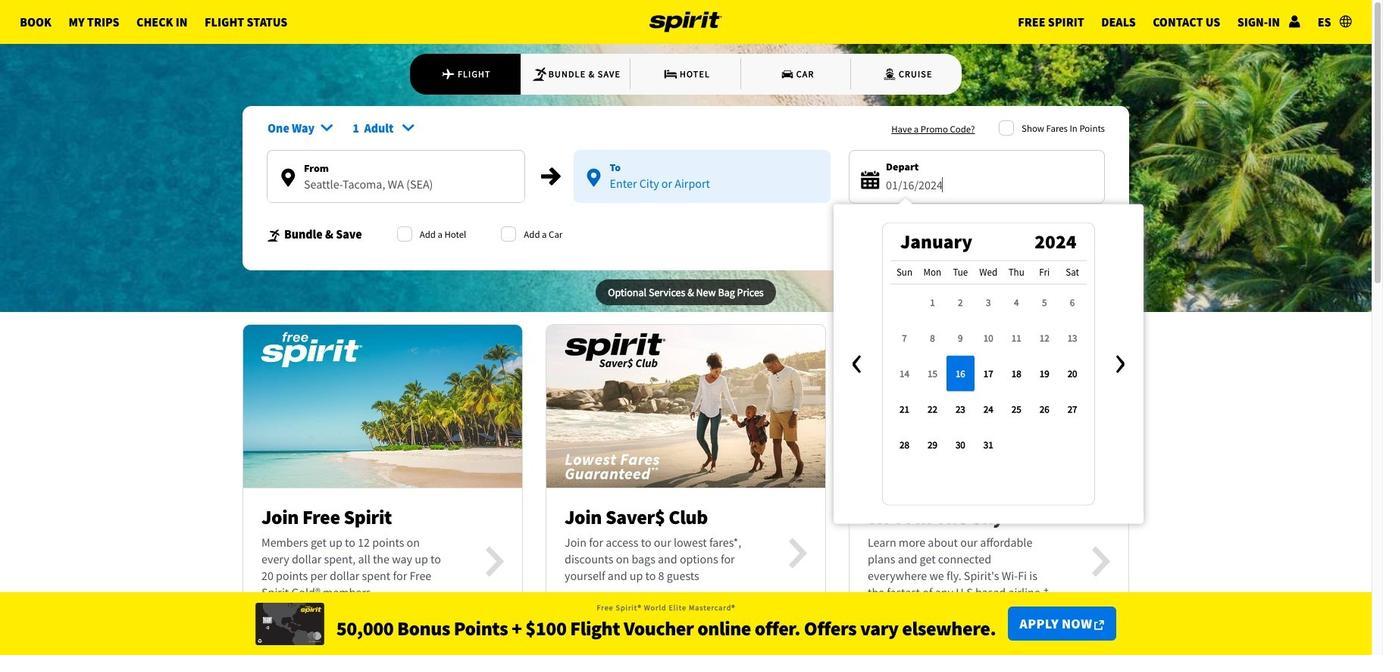 Task type: describe. For each thing, give the bounding box(es) containing it.
5 weekday element from the left
[[1003, 260, 1031, 284]]

1 weekday element from the left
[[891, 260, 919, 284]]

world elite image
[[255, 603, 324, 646]]

calendar image
[[861, 171, 880, 190]]

flight icon image
[[442, 67, 456, 82]]

3 weekday element from the left
[[947, 260, 975, 284]]

6 weekday element from the left
[[1031, 260, 1059, 284]]

Enter City or Airport text field
[[268, 177, 524, 202]]

wifi image image
[[850, 317, 1129, 496]]

vacation icon image
[[532, 67, 547, 82]]

user image
[[1289, 15, 1301, 27]]

car icon image
[[780, 67, 795, 82]]

external links may not meet accessibility requirements. image
[[1095, 621, 1105, 631]]

logo image
[[649, 0, 723, 44]]



Task type: locate. For each thing, give the bounding box(es) containing it.
free_spirit_image image
[[243, 317, 522, 496]]

global image
[[1340, 15, 1352, 27]]

2 map marker alt image from the left
[[587, 169, 601, 187]]

bundle and save icon image
[[267, 229, 282, 242]]

weekday element
[[891, 260, 919, 284], [919, 260, 947, 284], [947, 260, 975, 284], [975, 260, 1003, 284], [1003, 260, 1031, 284], [1031, 260, 1059, 284], [1059, 260, 1087, 284]]

hotel icon image
[[663, 67, 679, 82]]

savers_club_image image
[[547, 317, 826, 496]]

2 weekday element from the left
[[919, 260, 947, 284]]

date field
[[886, 175, 1092, 194]]

swap airports image
[[539, 165, 563, 189]]

map marker alt image
[[281, 169, 295, 187], [587, 169, 601, 187]]

1 map marker alt image from the left
[[281, 169, 295, 187]]

0 horizontal spatial map marker alt image
[[281, 169, 295, 187]]

map marker alt image up bundle and save icon
[[281, 169, 295, 187]]

Enter City or Airport text field
[[574, 176, 831, 202]]

map marker alt image for enter city or airport text field
[[281, 169, 295, 187]]

grid
[[891, 260, 1087, 462]]

7 weekday element from the left
[[1059, 260, 1087, 284]]

map marker alt image right swap airports icon
[[587, 169, 601, 187]]

cruise icon image
[[882, 67, 898, 82]]

cell
[[947, 355, 975, 391]]

map marker alt image for enter city or airport text box
[[587, 169, 601, 187]]

4 weekday element from the left
[[975, 260, 1003, 284]]

1 horizontal spatial map marker alt image
[[587, 169, 601, 187]]



Task type: vqa. For each thing, say whether or not it's contained in the screenshot.
map marker alt image
yes



